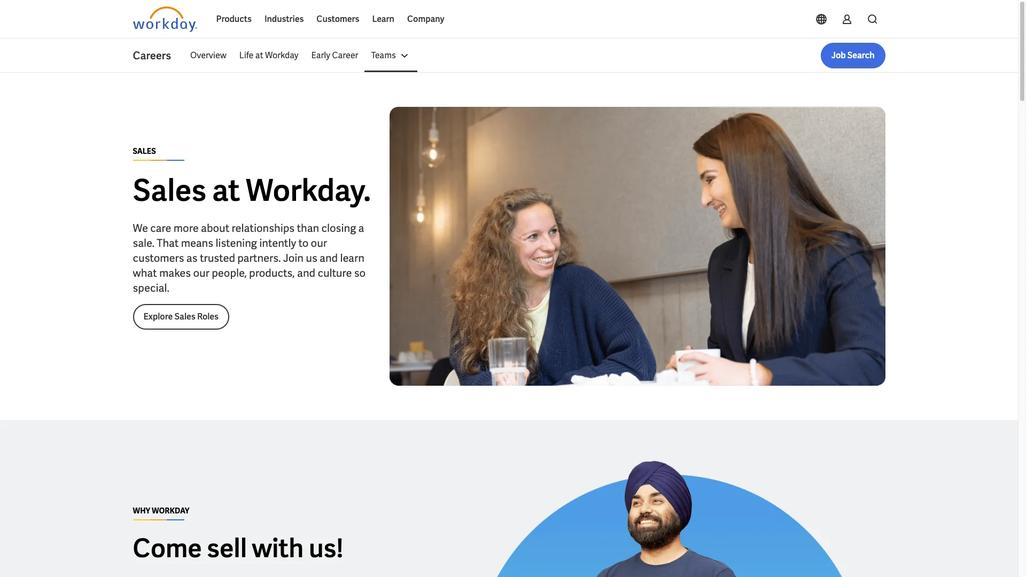 Task type: vqa. For each thing, say whether or not it's contained in the screenshot.
"Early Career" link
yes



Task type: locate. For each thing, give the bounding box(es) containing it.
at for workday
[[255, 50, 263, 61]]

and
[[320, 251, 338, 265], [297, 266, 315, 280]]

0 horizontal spatial at
[[212, 171, 240, 210]]

us!
[[309, 532, 343, 565]]

company
[[407, 13, 444, 25]]

1 horizontal spatial our
[[311, 236, 327, 250]]

learn button
[[366, 6, 401, 32]]

products
[[216, 13, 252, 25]]

go to the homepage image
[[133, 6, 197, 32]]

our
[[311, 236, 327, 250], [193, 266, 210, 280]]

sales up care
[[133, 171, 206, 210]]

and up culture
[[320, 251, 338, 265]]

come sell with us!
[[133, 532, 343, 565]]

life at workday link
[[233, 43, 305, 68]]

sales
[[133, 171, 206, 210], [175, 311, 196, 322]]

0 horizontal spatial and
[[297, 266, 315, 280]]

teams button
[[365, 43, 417, 68]]

0 vertical spatial our
[[311, 236, 327, 250]]

sales
[[133, 147, 156, 156]]

overview link
[[184, 43, 233, 68]]

we care more about relationships than closing a sale. that means listening intently to our customers as trusted partners. join us and learn what makes our people, products, and culture so special.
[[133, 221, 366, 295]]

early
[[311, 50, 330, 61]]

and down us
[[297, 266, 315, 280]]

a
[[358, 221, 364, 235]]

career
[[332, 50, 358, 61]]

about
[[201, 221, 229, 235]]

our down as
[[193, 266, 210, 280]]

join
[[283, 251, 304, 265]]

careers
[[133, 49, 171, 63]]

1 vertical spatial at
[[212, 171, 240, 210]]

means
[[181, 236, 213, 250]]

teams
[[371, 50, 396, 61]]

workday
[[265, 50, 299, 61]]

roles
[[197, 311, 219, 322]]

at
[[255, 50, 263, 61], [212, 171, 240, 210]]

at up about
[[212, 171, 240, 210]]

explore
[[144, 311, 173, 322]]

so
[[354, 266, 366, 280]]

image of sales team image
[[389, 107, 885, 386]]

0 vertical spatial at
[[255, 50, 263, 61]]

1 horizontal spatial at
[[255, 50, 263, 61]]

sales left the roles
[[175, 311, 196, 322]]

search
[[848, 50, 875, 61]]

customers
[[133, 251, 184, 265]]

sell
[[207, 532, 247, 565]]

1 vertical spatial our
[[193, 266, 210, 280]]

people,
[[212, 266, 247, 280]]

early career
[[311, 50, 358, 61]]

our right to at the left
[[311, 236, 327, 250]]

0 vertical spatial and
[[320, 251, 338, 265]]

0 vertical spatial sales
[[133, 171, 206, 210]]

menu
[[184, 43, 417, 68]]

early career link
[[305, 43, 365, 68]]

industries
[[265, 13, 304, 25]]

at right life
[[255, 50, 263, 61]]

list
[[184, 43, 885, 68]]



Task type: describe. For each thing, give the bounding box(es) containing it.
products button
[[210, 6, 258, 32]]

list containing overview
[[184, 43, 885, 68]]

partners.
[[237, 251, 281, 265]]

trusted
[[200, 251, 235, 265]]

life
[[239, 50, 254, 61]]

workday.
[[246, 171, 371, 210]]

closing
[[322, 221, 356, 235]]

job
[[832, 50, 846, 61]]

customers
[[317, 13, 359, 25]]

special.
[[133, 281, 169, 295]]

customers button
[[310, 6, 366, 32]]

sale.
[[133, 236, 155, 250]]

job search
[[832, 50, 875, 61]]

why
[[133, 506, 150, 516]]

menu containing overview
[[184, 43, 417, 68]]

as
[[186, 251, 198, 265]]

1 vertical spatial and
[[297, 266, 315, 280]]

to
[[298, 236, 309, 250]]

job search link
[[821, 43, 885, 68]]

us
[[306, 251, 317, 265]]

workday
[[152, 506, 189, 516]]

why workday image of sales image
[[454, 455, 885, 577]]

more
[[174, 221, 199, 235]]

learn
[[372, 13, 394, 25]]

at for workday.
[[212, 171, 240, 210]]

company button
[[401, 6, 451, 32]]

that
[[157, 236, 179, 250]]

explore sales roles
[[144, 311, 219, 322]]

culture
[[318, 266, 352, 280]]

sales at workday.
[[133, 171, 371, 210]]

relationships
[[232, 221, 295, 235]]

with
[[252, 532, 304, 565]]

what
[[133, 266, 157, 280]]

care
[[150, 221, 171, 235]]

0 horizontal spatial our
[[193, 266, 210, 280]]

we
[[133, 221, 148, 235]]

1 horizontal spatial and
[[320, 251, 338, 265]]

industries button
[[258, 6, 310, 32]]

listening
[[216, 236, 257, 250]]

intently
[[259, 236, 296, 250]]

learn
[[340, 251, 365, 265]]

products,
[[249, 266, 295, 280]]

careers link
[[133, 48, 184, 63]]

makes
[[159, 266, 191, 280]]

why workday
[[133, 506, 189, 516]]

1 vertical spatial sales
[[175, 311, 196, 322]]

overview
[[190, 50, 227, 61]]

explore sales roles link
[[133, 304, 229, 330]]

life at workday
[[239, 50, 299, 61]]

than
[[297, 221, 319, 235]]

come
[[133, 532, 202, 565]]



